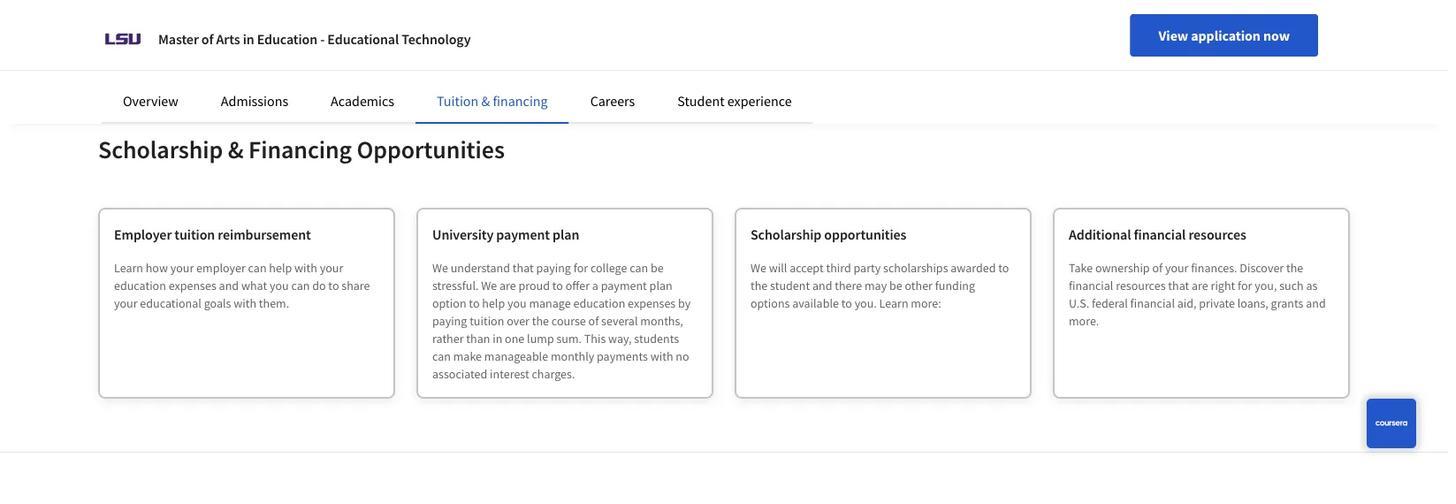Task type: describe. For each thing, give the bounding box(es) containing it.
student
[[678, 92, 725, 110]]

tuition & financing
[[437, 92, 548, 110]]

university payment plan
[[432, 226, 579, 243]]

monthly
[[551, 348, 595, 364]]

way,
[[608, 331, 632, 347]]

manageable
[[484, 348, 548, 364]]

tuition
[[437, 92, 479, 110]]

scholarship & financing opportunities
[[98, 134, 505, 165]]

such
[[1280, 278, 1304, 294]]

them.
[[259, 295, 289, 311]]

& for scholarship
[[228, 134, 244, 165]]

federal
[[1092, 295, 1128, 311]]

u.s.
[[1069, 295, 1090, 311]]

reimbursement
[[218, 226, 311, 243]]

a
[[592, 278, 599, 294]]

charges.
[[532, 366, 575, 382]]

resources inside take ownership of your finances. discover the financial resources that are right for you, such as u.s. federal financial aid,  private loans, grants and more.
[[1116, 278, 1166, 294]]

0 vertical spatial paying
[[536, 260, 571, 276]]

to down there
[[842, 295, 852, 311]]

and for tuition
[[219, 278, 239, 294]]

opportunities
[[357, 134, 505, 165]]

private
[[1199, 295, 1235, 311]]

view application now button
[[1131, 14, 1319, 57]]

do
[[312, 278, 326, 294]]

may
[[865, 278, 887, 294]]

expenses inside learn how your employer can help with your education expenses and what you can do to share your educational goals with them.
[[169, 278, 216, 294]]

university
[[432, 226, 494, 243]]

the inside take ownership of your finances. discover the financial resources that are right for you, such as u.s. federal financial aid,  private loans, grants and more.
[[1287, 260, 1304, 276]]

employer tuition reimbursement
[[114, 226, 311, 243]]

student experience link
[[678, 92, 792, 110]]

master of arts in education - educational technology
[[158, 30, 471, 48]]

the inside we understand that paying for college can be stressful. we are proud to offer a payment plan option to help you manage education expenses by paying tuition over the course of several months, rather than in one lump sum. this way, students can make manageable monthly payments with no associated interest charges.
[[532, 313, 549, 329]]

scholarship for scholarship opportunities
[[751, 226, 822, 243]]

more.
[[1069, 313, 1100, 329]]

more:
[[911, 295, 942, 311]]

careers link
[[590, 92, 635, 110]]

0 horizontal spatial plan
[[553, 226, 579, 243]]

view application now
[[1159, 27, 1290, 44]]

no
[[676, 348, 689, 364]]

payment inside we understand that paying for college can be stressful. we are proud to offer a payment plan option to help you manage education expenses by paying tuition over the course of several months, rather than in one lump sum. this way, students can make manageable monthly payments with no associated interest charges.
[[601, 278, 647, 294]]

how
[[146, 260, 168, 276]]

careers
[[590, 92, 635, 110]]

0 vertical spatial in
[[243, 30, 254, 48]]

to right option
[[469, 295, 480, 311]]

college
[[591, 260, 627, 276]]

associated
[[432, 366, 488, 382]]

lump
[[527, 331, 554, 347]]

arts
[[216, 30, 240, 48]]

that inside we understand that paying for college can be stressful. we are proud to offer a payment plan option to help you manage education expenses by paying tuition over the course of several months, rather than in one lump sum. this way, students can make manageable monthly payments with no associated interest charges.
[[513, 260, 534, 276]]

be inside we understand that paying for college can be stressful. we are proud to offer a payment plan option to help you manage education expenses by paying tuition over the course of several months, rather than in one lump sum. this way, students can make manageable monthly payments with no associated interest charges.
[[651, 260, 664, 276]]

your right how
[[170, 260, 194, 276]]

proud
[[519, 278, 550, 294]]

manage
[[529, 295, 571, 311]]

academics
[[331, 92, 394, 110]]

offer
[[566, 278, 590, 294]]

ownership
[[1096, 260, 1150, 276]]

scholarship for scholarship & financing opportunities
[[98, 134, 223, 165]]

course
[[552, 313, 586, 329]]

third
[[826, 260, 851, 276]]

what
[[241, 278, 267, 294]]

this
[[584, 331, 606, 347]]

there
[[835, 278, 862, 294]]

admissions
[[221, 92, 288, 110]]

rather
[[432, 331, 464, 347]]

we understand that paying for college can be stressful. we are proud to offer a payment plan option to help you manage education expenses by paying tuition over the course of several months, rather than in one lump sum. this way, students can make manageable monthly payments with no associated interest charges.
[[432, 260, 691, 382]]

the inside we will accept third party scholarships awarded to the student and there may be other funding options available to you. learn more:
[[751, 278, 768, 294]]

scholarship opportunities
[[751, 226, 907, 243]]

employer
[[196, 260, 246, 276]]

grants
[[1271, 295, 1304, 311]]

0 vertical spatial resources
[[1189, 226, 1247, 243]]

discover
[[1240, 260, 1284, 276]]

you inside learn how your employer can help with your education expenses and what you can do to share your educational goals with them.
[[270, 278, 289, 294]]

accept
[[790, 260, 824, 276]]

can up what
[[248, 260, 267, 276]]

of inside take ownership of your finances. discover the financial resources that are right for you, such as u.s. federal financial aid,  private loans, grants and more.
[[1153, 260, 1163, 276]]

student experience
[[678, 92, 792, 110]]

students
[[634, 331, 679, 347]]

view
[[1159, 27, 1189, 44]]

master
[[158, 30, 199, 48]]

educational
[[140, 295, 201, 311]]

be inside we will accept third party scholarships awarded to the student and there may be other funding options available to you. learn more:
[[890, 278, 903, 294]]

experience
[[728, 92, 792, 110]]

expenses inside we understand that paying for college can be stressful. we are proud to offer a payment plan option to help you manage education expenses by paying tuition over the course of several months, rather than in one lump sum. this way, students can make manageable monthly payments with no associated interest charges.
[[628, 295, 676, 311]]

your up do
[[320, 260, 343, 276]]

academics link
[[331, 92, 394, 110]]

technology
[[402, 30, 471, 48]]

-
[[320, 30, 325, 48]]

in inside we understand that paying for college can be stressful. we are proud to offer a payment plan option to help you manage education expenses by paying tuition over the course of several months, rather than in one lump sum. this way, students can make manageable monthly payments with no associated interest charges.
[[493, 331, 503, 347]]

application
[[1191, 27, 1261, 44]]

take ownership of your finances. discover the financial resources that are right for you, such as u.s. federal financial aid,  private loans, grants and more.
[[1069, 260, 1326, 329]]

0 vertical spatial financial
[[1134, 226, 1186, 243]]

employer
[[114, 226, 172, 243]]

several
[[601, 313, 638, 329]]

additional
[[1069, 226, 1132, 243]]

admissions link
[[221, 92, 288, 110]]

goals
[[204, 295, 231, 311]]

0 horizontal spatial paying
[[432, 313, 467, 329]]

available
[[793, 295, 839, 311]]

party
[[854, 260, 881, 276]]

for inside take ownership of your finances. discover the financial resources that are right for you, such as u.s. federal financial aid,  private loans, grants and more.
[[1238, 278, 1253, 294]]

1 vertical spatial financial
[[1069, 278, 1114, 294]]

0 horizontal spatial payment
[[496, 226, 550, 243]]

stressful.
[[432, 278, 479, 294]]

education inside learn how your employer can help with your education expenses and what you can do to share your educational goals with them.
[[114, 278, 166, 294]]

are for payment
[[500, 278, 516, 294]]

help inside we understand that paying for college can be stressful. we are proud to offer a payment plan option to help you manage education expenses by paying tuition over the course of several months, rather than in one lump sum. this way, students can make manageable monthly payments with no associated interest charges.
[[482, 295, 505, 311]]

over
[[507, 313, 530, 329]]

interest
[[490, 366, 529, 382]]

option
[[432, 295, 467, 311]]



Task type: locate. For each thing, give the bounding box(es) containing it.
can right 'college'
[[630, 260, 648, 276]]

financial left aid,
[[1131, 295, 1175, 311]]

as
[[1307, 278, 1318, 294]]

1 vertical spatial scholarship
[[751, 226, 822, 243]]

0 vertical spatial help
[[269, 260, 292, 276]]

education
[[257, 30, 318, 48]]

resources up finances.
[[1189, 226, 1247, 243]]

0 horizontal spatial in
[[243, 30, 254, 48]]

1 vertical spatial expenses
[[628, 295, 676, 311]]

1 horizontal spatial you
[[508, 295, 527, 311]]

resources down "ownership"
[[1116, 278, 1166, 294]]

are up aid,
[[1192, 278, 1209, 294]]

1 horizontal spatial and
[[813, 278, 833, 294]]

0 vertical spatial for
[[574, 260, 588, 276]]

for inside we understand that paying for college can be stressful. we are proud to offer a payment plan option to help you manage education expenses by paying tuition over the course of several months, rather than in one lump sum. this way, students can make manageable monthly payments with no associated interest charges.
[[574, 260, 588, 276]]

2 horizontal spatial we
[[751, 260, 767, 276]]

are inside take ownership of your finances. discover the financial resources that are right for you, such as u.s. federal financial aid,  private loans, grants and more.
[[1192, 278, 1209, 294]]

plan up the 'months,'
[[650, 278, 673, 294]]

financial up "ownership"
[[1134, 226, 1186, 243]]

0 horizontal spatial and
[[219, 278, 239, 294]]

1 vertical spatial for
[[1238, 278, 1253, 294]]

1 vertical spatial payment
[[601, 278, 647, 294]]

make
[[453, 348, 482, 364]]

will
[[769, 260, 787, 276]]

0 horizontal spatial we
[[432, 260, 448, 276]]

we up stressful.
[[432, 260, 448, 276]]

now
[[1264, 27, 1290, 44]]

that inside take ownership of your finances. discover the financial resources that are right for you, such as u.s. federal financial aid,  private loans, grants and more.
[[1168, 278, 1190, 294]]

0 vertical spatial you
[[270, 278, 289, 294]]

of down additional financial resources
[[1153, 260, 1163, 276]]

overview
[[123, 92, 178, 110]]

and down "as"
[[1306, 295, 1326, 311]]

0 vertical spatial of
[[202, 30, 214, 48]]

expenses
[[169, 278, 216, 294], [628, 295, 676, 311]]

that up proud
[[513, 260, 534, 276]]

&
[[481, 92, 490, 110], [228, 134, 244, 165]]

months,
[[641, 313, 683, 329]]

for up loans,
[[1238, 278, 1253, 294]]

scholarships
[[884, 260, 948, 276]]

take
[[1069, 260, 1093, 276]]

1 horizontal spatial for
[[1238, 278, 1253, 294]]

2 vertical spatial with
[[651, 348, 673, 364]]

to up manage
[[553, 278, 563, 294]]

0 vertical spatial payment
[[496, 226, 550, 243]]

be right may at the bottom right of the page
[[890, 278, 903, 294]]

education
[[114, 278, 166, 294], [573, 295, 625, 311]]

0 vertical spatial the
[[1287, 260, 1304, 276]]

right
[[1211, 278, 1236, 294]]

1 horizontal spatial the
[[751, 278, 768, 294]]

help inside learn how your employer can help with your education expenses and what you can do to share your educational goals with them.
[[269, 260, 292, 276]]

1 horizontal spatial be
[[890, 278, 903, 294]]

of up this
[[589, 313, 599, 329]]

educational
[[328, 30, 399, 48]]

financial
[[1134, 226, 1186, 243], [1069, 278, 1114, 294], [1131, 295, 1175, 311]]

financing
[[493, 92, 548, 110]]

payment down 'college'
[[601, 278, 647, 294]]

that
[[513, 260, 534, 276], [1168, 278, 1190, 294]]

and for opportunities
[[813, 278, 833, 294]]

are
[[500, 278, 516, 294], [1192, 278, 1209, 294]]

tuition inside we understand that paying for college can be stressful. we are proud to offer a payment plan option to help you manage education expenses by paying tuition over the course of several months, rather than in one lump sum. this way, students can make manageable monthly payments with no associated interest charges.
[[470, 313, 504, 329]]

for up offer
[[574, 260, 588, 276]]

learn
[[114, 260, 143, 276], [880, 295, 909, 311]]

1 vertical spatial paying
[[432, 313, 467, 329]]

learn how your employer can help with your education expenses and what you can do to share your educational goals with them.
[[114, 260, 370, 311]]

0 horizontal spatial &
[[228, 134, 244, 165]]

1 vertical spatial resources
[[1116, 278, 1166, 294]]

you inside we understand that paying for college can be stressful. we are proud to offer a payment plan option to help you manage education expenses by paying tuition over the course of several months, rather than in one lump sum. this way, students can make manageable monthly payments with no associated interest charges.
[[508, 295, 527, 311]]

expenses up the 'months,'
[[628, 295, 676, 311]]

are inside we understand that paying for college can be stressful. we are proud to offer a payment plan option to help you manage education expenses by paying tuition over the course of several months, rather than in one lump sum. this way, students can make manageable monthly payments with no associated interest charges.
[[500, 278, 516, 294]]

0 vertical spatial be
[[651, 260, 664, 276]]

your up aid,
[[1165, 260, 1189, 276]]

2 horizontal spatial the
[[1287, 260, 1304, 276]]

help up them. in the bottom left of the page
[[269, 260, 292, 276]]

1 horizontal spatial in
[[493, 331, 503, 347]]

1 vertical spatial help
[[482, 295, 505, 311]]

& down admissions
[[228, 134, 244, 165]]

with down students
[[651, 348, 673, 364]]

education inside we understand that paying for college can be stressful. we are proud to offer a payment plan option to help you manage education expenses by paying tuition over the course of several months, rather than in one lump sum. this way, students can make manageable monthly payments with no associated interest charges.
[[573, 295, 625, 311]]

1 horizontal spatial &
[[481, 92, 490, 110]]

in
[[243, 30, 254, 48], [493, 331, 503, 347]]

0 horizontal spatial that
[[513, 260, 534, 276]]

1 vertical spatial be
[[890, 278, 903, 294]]

1 horizontal spatial we
[[481, 278, 497, 294]]

2 are from the left
[[1192, 278, 1209, 294]]

1 vertical spatial &
[[228, 134, 244, 165]]

to right awarded
[[999, 260, 1009, 276]]

resources
[[1189, 226, 1247, 243], [1116, 278, 1166, 294]]

expenses up educational
[[169, 278, 216, 294]]

learn inside learn how your employer can help with your education expenses and what you can do to share your educational goals with them.
[[114, 260, 143, 276]]

0 horizontal spatial with
[[234, 295, 256, 311]]

0 horizontal spatial help
[[269, 260, 292, 276]]

payments
[[597, 348, 648, 364]]

the
[[1287, 260, 1304, 276], [751, 278, 768, 294], [532, 313, 549, 329]]

plan inside we understand that paying for college can be stressful. we are proud to offer a payment plan option to help you manage education expenses by paying tuition over the course of several months, rather than in one lump sum. this way, students can make manageable monthly payments with no associated interest charges.
[[650, 278, 673, 294]]

0 horizontal spatial resources
[[1116, 278, 1166, 294]]

1 horizontal spatial expenses
[[628, 295, 676, 311]]

for
[[574, 260, 588, 276], [1238, 278, 1253, 294]]

plan
[[553, 226, 579, 243], [650, 278, 673, 294]]

1 horizontal spatial are
[[1192, 278, 1209, 294]]

1 horizontal spatial scholarship
[[751, 226, 822, 243]]

help
[[269, 260, 292, 276], [482, 295, 505, 311]]

1 horizontal spatial help
[[482, 295, 505, 311]]

0 horizontal spatial for
[[574, 260, 588, 276]]

to inside learn how your employer can help with your education expenses and what you can do to share your educational goals with them.
[[328, 278, 339, 294]]

2 horizontal spatial with
[[651, 348, 673, 364]]

understand
[[451, 260, 510, 276]]

we for scholarship opportunities
[[751, 260, 767, 276]]

1 horizontal spatial of
[[589, 313, 599, 329]]

of
[[202, 30, 214, 48], [1153, 260, 1163, 276], [589, 313, 599, 329]]

learn inside we will accept third party scholarships awarded to the student and there may be other funding options available to you. learn more:
[[880, 295, 909, 311]]

you,
[[1255, 278, 1277, 294]]

by
[[678, 295, 691, 311]]

we for university payment plan
[[432, 260, 448, 276]]

paying down option
[[432, 313, 467, 329]]

& for tuition
[[481, 92, 490, 110]]

1 horizontal spatial plan
[[650, 278, 673, 294]]

you up them. in the bottom left of the page
[[270, 278, 289, 294]]

0 vertical spatial tuition
[[175, 226, 215, 243]]

& right "tuition"
[[481, 92, 490, 110]]

additional financial resources
[[1069, 226, 1247, 243]]

we inside we will accept third party scholarships awarded to the student and there may be other funding options available to you. learn more:
[[751, 260, 767, 276]]

of left arts
[[202, 30, 214, 48]]

and down employer
[[219, 278, 239, 294]]

awarded
[[951, 260, 996, 276]]

in right arts
[[243, 30, 254, 48]]

of inside we understand that paying for college can be stressful. we are proud to offer a payment plan option to help you manage education expenses by paying tuition over the course of several months, rather than in one lump sum. this way, students can make manageable monthly payments with no associated interest charges.
[[589, 313, 599, 329]]

1 vertical spatial learn
[[880, 295, 909, 311]]

education down how
[[114, 278, 166, 294]]

plan up offer
[[553, 226, 579, 243]]

0 vertical spatial with
[[295, 260, 317, 276]]

0 vertical spatial &
[[481, 92, 490, 110]]

0 horizontal spatial learn
[[114, 260, 143, 276]]

0 horizontal spatial of
[[202, 30, 214, 48]]

and inside we will accept third party scholarships awarded to the student and there may be other funding options available to you. learn more:
[[813, 278, 833, 294]]

we will accept third party scholarships awarded to the student and there may be other funding options available to you. learn more:
[[751, 260, 1009, 311]]

tuition
[[175, 226, 215, 243], [470, 313, 504, 329]]

1 are from the left
[[500, 278, 516, 294]]

1 horizontal spatial paying
[[536, 260, 571, 276]]

we down understand
[[481, 278, 497, 294]]

learn left how
[[114, 260, 143, 276]]

to
[[999, 260, 1009, 276], [328, 278, 339, 294], [553, 278, 563, 294], [469, 295, 480, 311], [842, 295, 852, 311]]

1 horizontal spatial education
[[573, 295, 625, 311]]

scholarship
[[98, 134, 223, 165], [751, 226, 822, 243]]

0 horizontal spatial are
[[500, 278, 516, 294]]

0 horizontal spatial be
[[651, 260, 664, 276]]

in left one
[[493, 331, 503, 347]]

1 horizontal spatial with
[[295, 260, 317, 276]]

options
[[751, 295, 790, 311]]

louisiana state university logo image
[[102, 18, 144, 60]]

with inside we understand that paying for college can be stressful. we are proud to offer a payment plan option to help you manage education expenses by paying tuition over the course of several months, rather than in one lump sum. this way, students can make manageable monthly payments with no associated interest charges.
[[651, 348, 673, 364]]

the up options
[[751, 278, 768, 294]]

your left educational
[[114, 295, 138, 311]]

you up over
[[508, 295, 527, 311]]

we left will
[[751, 260, 767, 276]]

2 vertical spatial financial
[[1131, 295, 1175, 311]]

0 horizontal spatial education
[[114, 278, 166, 294]]

0 horizontal spatial scholarship
[[98, 134, 223, 165]]

with up do
[[295, 260, 317, 276]]

help down understand
[[482, 295, 505, 311]]

opportunities
[[824, 226, 907, 243]]

and up available
[[813, 278, 833, 294]]

student
[[770, 278, 810, 294]]

scholarship down overview link
[[98, 134, 223, 165]]

0 vertical spatial learn
[[114, 260, 143, 276]]

0 horizontal spatial you
[[270, 278, 289, 294]]

your inside take ownership of your finances. discover the financial resources that are right for you, such as u.s. federal financial aid,  private loans, grants and more.
[[1165, 260, 1189, 276]]

1 vertical spatial the
[[751, 278, 768, 294]]

with down what
[[234, 295, 256, 311]]

1 horizontal spatial learn
[[880, 295, 909, 311]]

1 vertical spatial that
[[1168, 278, 1190, 294]]

be right 'college'
[[651, 260, 664, 276]]

2 vertical spatial the
[[532, 313, 549, 329]]

0 vertical spatial expenses
[[169, 278, 216, 294]]

1 vertical spatial with
[[234, 295, 256, 311]]

0 vertical spatial plan
[[553, 226, 579, 243]]

can
[[248, 260, 267, 276], [630, 260, 648, 276], [291, 278, 310, 294], [432, 348, 451, 364]]

1 vertical spatial you
[[508, 295, 527, 311]]

tuition & financing link
[[437, 92, 548, 110]]

0 vertical spatial education
[[114, 278, 166, 294]]

the up lump
[[532, 313, 549, 329]]

financial down the take
[[1069, 278, 1114, 294]]

share
[[342, 278, 370, 294]]

and inside learn how your employer can help with your education expenses and what you can do to share your educational goals with them.
[[219, 278, 239, 294]]

are for financial
[[1192, 278, 1209, 294]]

0 vertical spatial that
[[513, 260, 534, 276]]

are left proud
[[500, 278, 516, 294]]

can down "rather"
[[432, 348, 451, 364]]

1 vertical spatial of
[[1153, 260, 1163, 276]]

1 vertical spatial plan
[[650, 278, 673, 294]]

loans,
[[1238, 295, 1269, 311]]

1 horizontal spatial resources
[[1189, 226, 1247, 243]]

0 horizontal spatial the
[[532, 313, 549, 329]]

funding
[[935, 278, 975, 294]]

tuition up employer
[[175, 226, 215, 243]]

and inside take ownership of your finances. discover the financial resources that are right for you, such as u.s. federal financial aid,  private loans, grants and more.
[[1306, 295, 1326, 311]]

financing
[[249, 134, 352, 165]]

than
[[466, 331, 490, 347]]

1 vertical spatial education
[[573, 295, 625, 311]]

2 horizontal spatial and
[[1306, 295, 1326, 311]]

tuition up than
[[470, 313, 504, 329]]

be
[[651, 260, 664, 276], [890, 278, 903, 294]]

payment up proud
[[496, 226, 550, 243]]

to right do
[[328, 278, 339, 294]]

1 horizontal spatial payment
[[601, 278, 647, 294]]

can left do
[[291, 278, 310, 294]]

1 vertical spatial in
[[493, 331, 503, 347]]

the up such
[[1287, 260, 1304, 276]]

and
[[219, 278, 239, 294], [813, 278, 833, 294], [1306, 295, 1326, 311]]

0 vertical spatial scholarship
[[98, 134, 223, 165]]

aid,
[[1178, 295, 1197, 311]]

education down a
[[573, 295, 625, 311]]

1 horizontal spatial tuition
[[470, 313, 504, 329]]

2 vertical spatial of
[[589, 313, 599, 329]]

that up aid,
[[1168, 278, 1190, 294]]

paying up proud
[[536, 260, 571, 276]]

2 horizontal spatial of
[[1153, 260, 1163, 276]]

0 horizontal spatial expenses
[[169, 278, 216, 294]]

you.
[[855, 295, 877, 311]]

overview link
[[123, 92, 178, 110]]

sum.
[[557, 331, 582, 347]]

1 vertical spatial tuition
[[470, 313, 504, 329]]

scholarship up will
[[751, 226, 822, 243]]

1 horizontal spatial that
[[1168, 278, 1190, 294]]

learn down may at the bottom right of the page
[[880, 295, 909, 311]]

0 horizontal spatial tuition
[[175, 226, 215, 243]]

finances.
[[1191, 260, 1238, 276]]



Task type: vqa. For each thing, say whether or not it's contained in the screenshot.
The 2
no



